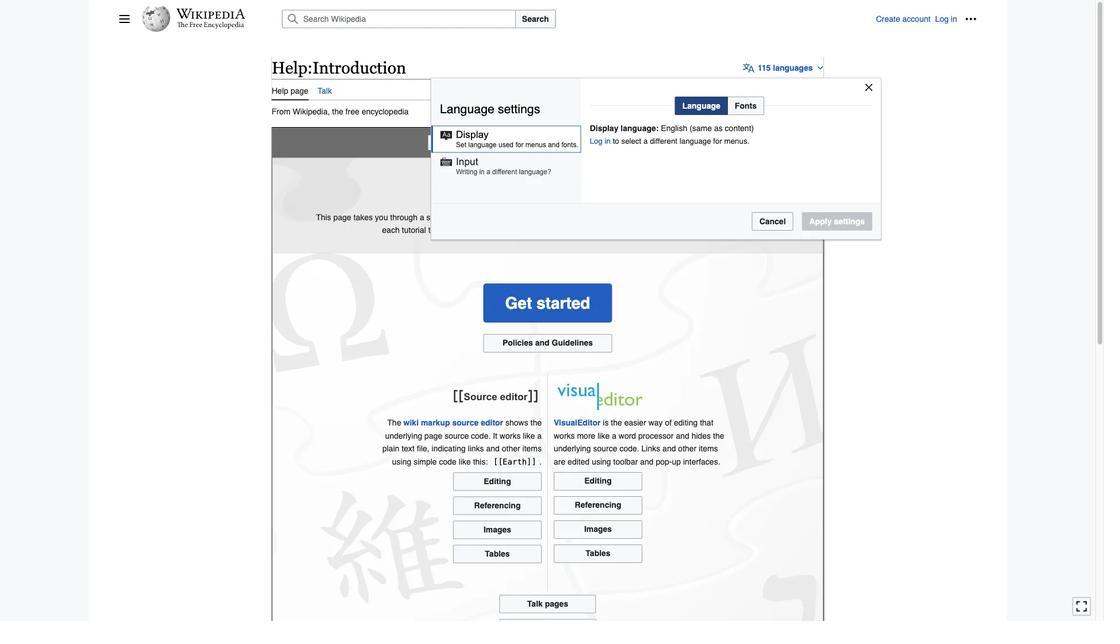Task type: locate. For each thing, give the bounding box(es) containing it.
become
[[562, 225, 591, 235]]

read link
[[661, 79, 680, 100]]

a inside the shows the underlying page source code. it works like a plain text file, indicating links and other items using simple code like this:
[[538, 431, 542, 441]]

1 horizontal spatial referencing link
[[554, 496, 643, 515]]

is down wikipedia:visualeditor/user guide image
[[603, 418, 609, 428]]

underlying up text
[[385, 431, 423, 441]]

1 horizontal spatial it
[[683, 213, 687, 222]]

1 horizontal spatial talk
[[528, 599, 543, 608]]

1 horizontal spatial takes
[[429, 225, 448, 235]]

contributing.
[[637, 213, 681, 222]]

display up set
[[456, 129, 489, 140]]

0 horizontal spatial to
[[550, 131, 569, 155]]

and left the fonts.
[[548, 141, 560, 149]]

editing link down edited
[[554, 472, 643, 491]]

editing link for referencing link related to rightmost images link
[[554, 472, 643, 491]]

and down "links"
[[641, 457, 654, 466]]

page up wikipedia,
[[291, 86, 309, 95]]

proficient
[[600, 225, 633, 235]]

source down more
[[594, 444, 618, 453]]

1 using from the left
[[392, 457, 412, 466]]

takes
[[354, 213, 373, 222], [429, 225, 448, 235]]

for right used
[[516, 141, 524, 149]]

to left select
[[613, 137, 620, 146]]

are
[[554, 457, 566, 466]]

log right the fonts.
[[590, 137, 603, 146]]

referencing down this:
[[474, 501, 521, 510]]

1 horizontal spatial images
[[585, 525, 612, 534]]

the right shows
[[531, 418, 542, 428]]

referencing down edited
[[575, 501, 622, 510]]

0 horizontal spatial different
[[493, 168, 517, 176]]

log right account at top right
[[936, 14, 949, 24]]

shows the underlying page source code. it works like a plain text file, indicating links and other items using simple code like this:
[[383, 418, 542, 466]]

a up .
[[538, 431, 542, 441]]

a left few
[[467, 225, 472, 235]]

help for help : introduction
[[272, 58, 308, 77]]

takes down set
[[429, 225, 448, 235]]

talk left pages
[[528, 599, 543, 608]]

0 vertical spatial wikipedia
[[575, 131, 669, 155]]

source inside the shows the underlying page source code. it works like a plain text file, indicating links and other items using simple code like this:
[[445, 431, 469, 441]]

works for other
[[500, 431, 521, 441]]

0 vertical spatial code.
[[471, 431, 491, 441]]

wikipedia up people like link
[[575, 131, 669, 155]]

create
[[877, 14, 901, 24]]

1 horizontal spatial of
[[665, 418, 672, 428]]

select
[[622, 137, 642, 146]]

0 vertical spatial takes
[[354, 213, 373, 222]]

0 horizontal spatial for
[[516, 141, 524, 149]]

display language: english (same as content) log in to select a different language for menus.
[[590, 123, 755, 146]]

in inside input writing in a different language?
[[480, 168, 485, 176]]

1 horizontal spatial tables
[[586, 549, 611, 558]]

a right writing
[[487, 168, 491, 176]]

you
[[375, 213, 388, 222], [532, 225, 545, 235]]

started
[[537, 294, 591, 313]]

more
[[577, 431, 596, 441]]

1 horizontal spatial settings
[[835, 217, 865, 226]]

0 horizontal spatial you
[[375, 213, 388, 222]]

editing link down this:
[[453, 473, 542, 491]]

1 vertical spatial settings
[[835, 217, 865, 226]]

1 vertical spatial help
[[272, 86, 288, 95]]

introduction
[[313, 58, 406, 77], [427, 131, 545, 155]]

source
[[709, 86, 733, 95], [453, 418, 479, 428], [445, 431, 469, 441], [594, 444, 618, 453]]

1 horizontal spatial page
[[334, 213, 352, 222]]

other inside is the easier way of editing that works more like a word processor and hides the underlying source code. links and other items are edited using toolbar and pop-up interfaces.
[[679, 444, 697, 453]]

like down shows
[[523, 431, 535, 441]]

different inside input writing in a different language?
[[493, 168, 517, 176]]

wikipedia down writing
[[462, 181, 507, 193]]

1 horizontal spatial works
[[554, 431, 575, 441]]

0 horizontal spatial underlying
[[385, 431, 423, 441]]

in up proficient
[[628, 213, 635, 222]]

0 horizontal spatial works
[[500, 431, 521, 441]]

help up from
[[272, 86, 288, 95]]

1 horizontal spatial introduction
[[427, 131, 545, 155]]

interested in contributing. it covers all the basics, and each tutorial takes only a few minutes, so you can become a proficient
[[382, 213, 780, 235]]

help up help page link
[[272, 58, 308, 77]]

1 vertical spatial underlying
[[554, 444, 591, 453]]

it left covers
[[683, 213, 687, 222]]

2 horizontal spatial page
[[425, 431, 443, 441]]

encyclopedia
[[362, 107, 409, 116]]

different down used
[[493, 168, 517, 176]]

2 works from the left
[[554, 431, 575, 441]]

language down (same
[[680, 137, 712, 146]]

toolbar
[[614, 457, 638, 466]]

different down english
[[650, 137, 678, 146]]

links
[[468, 444, 484, 453]]

personal tools navigation
[[877, 10, 981, 28]]

log inside display language: english (same as content) log in to select a different language for menus.
[[590, 137, 603, 146]]

in right writing
[[480, 168, 485, 176]]

markup
[[421, 418, 450, 428]]

of right set
[[440, 213, 446, 222]]

0 horizontal spatial referencing
[[474, 501, 521, 510]]

and right links
[[487, 444, 500, 453]]

1 vertical spatial introduction
[[427, 131, 545, 155]]

page down markup
[[425, 431, 443, 441]]

language inside 'display set language used for menus and fonts.'
[[469, 141, 497, 149]]

referencing for referencing link corresponding to left images link
[[474, 501, 521, 510]]

code. up links
[[471, 431, 491, 441]]

works inside is the easier way of editing that works more like a word processor and hides the underlying source code. links and other items are edited using toolbar and pop-up interfaces.
[[554, 431, 575, 441]]

the up word
[[611, 418, 623, 428]]

language:
[[621, 123, 659, 133]]

works down shows
[[500, 431, 521, 441]]

0 horizontal spatial images
[[484, 525, 512, 534]]

like right people
[[596, 181, 612, 193]]

referencing
[[575, 501, 622, 510], [474, 501, 521, 510]]

1 horizontal spatial for
[[714, 137, 723, 146]]

1 vertical spatial code.
[[620, 444, 640, 453]]

language?
[[519, 168, 552, 176]]

1 horizontal spatial language
[[680, 137, 712, 146]]

1 works from the left
[[500, 431, 521, 441]]

2 view from the left
[[742, 86, 759, 95]]

easier
[[625, 418, 647, 428]]

0 horizontal spatial code.
[[471, 431, 491, 441]]

other up up
[[679, 444, 697, 453]]

display
[[590, 123, 619, 133], [456, 129, 489, 140]]

and inside the policies and guidelines link
[[536, 338, 550, 348]]

1 horizontal spatial wikipedia
[[575, 131, 669, 155]]

language right set
[[469, 141, 497, 149]]

tables link for rightmost images link
[[554, 545, 643, 563]]

a inside input writing in a different language?
[[487, 168, 491, 176]]

0 horizontal spatial images link
[[453, 521, 542, 539]]

it
[[683, 213, 687, 222], [493, 431, 498, 441]]

and down editing
[[676, 431, 690, 441]]

0 horizontal spatial language
[[440, 102, 495, 116]]

1 vertical spatial page
[[334, 213, 352, 222]]

create account log in
[[877, 14, 958, 24]]

referencing link for rightmost images link
[[554, 496, 643, 515]]

1 horizontal spatial using
[[592, 457, 611, 466]]

shows
[[506, 418, 529, 428]]

1 horizontal spatial editing link
[[554, 472, 643, 491]]

works inside the shows the underlying page source code. it works like a plain text file, indicating links and other items using simple code like this:
[[500, 431, 521, 441]]

0 vertical spatial page
[[291, 86, 309, 95]]

1 items from the left
[[523, 444, 542, 453]]

editing link
[[554, 472, 643, 491], [453, 473, 542, 491]]

talk for talk
[[318, 86, 332, 95]]

display inside 'display set language used for menus and fonts.'
[[456, 129, 489, 140]]

0 horizontal spatial editing link
[[453, 473, 542, 491]]

at
[[503, 213, 510, 222]]

page
[[291, 86, 309, 95], [334, 213, 352, 222], [425, 431, 443, 441]]

works down visualeditor link
[[554, 431, 575, 441]]

languages
[[774, 63, 813, 72]]

of inside is the easier way of editing that works more like a word processor and hides the underlying source code. links and other items are edited using toolbar and pop-up interfaces.
[[665, 418, 672, 428]]

menu image
[[119, 13, 130, 25]]

0 horizontal spatial using
[[392, 457, 412, 466]]

the inside the shows the underlying page source code. it works like a plain text file, indicating links and other items using simple code like this:
[[531, 418, 542, 428]]

policies and guidelines link
[[484, 334, 613, 353]]

in left log in and more options image
[[952, 14, 958, 24]]

settings inside button
[[835, 217, 865, 226]]

0 horizontal spatial other
[[502, 444, 521, 453]]

0 vertical spatial of
[[440, 213, 446, 222]]

file,
[[417, 444, 430, 453]]

1 horizontal spatial items
[[699, 444, 718, 453]]

from wikipedia, the free encyclopedia
[[272, 107, 409, 116]]

1 horizontal spatial underlying
[[554, 444, 591, 453]]

0 horizontal spatial of
[[440, 213, 446, 222]]

tables link for left images link
[[453, 545, 542, 564]]

0 horizontal spatial page
[[291, 86, 309, 95]]

1 vertical spatial wikipedia
[[462, 181, 507, 193]]

to inside display language: english (same as content) log in to select a different language for menus.
[[613, 137, 620, 146]]

writing
[[456, 168, 478, 176]]

display set language used for menus and fonts.
[[456, 129, 579, 149]]

display inside display language: english (same as content) log in to select a different language for menus.
[[590, 123, 619, 133]]

language up set
[[440, 102, 495, 116]]

0 vertical spatial help
[[272, 58, 308, 77]]

2 other from the left
[[679, 444, 697, 453]]

1 horizontal spatial to
[[613, 137, 620, 146]]

0 vertical spatial underlying
[[385, 431, 423, 441]]

items up interfaces.
[[699, 444, 718, 453]]

1 help from the top
[[272, 58, 308, 77]]

menus
[[526, 141, 547, 149]]

1 horizontal spatial different
[[650, 137, 678, 146]]

0 vertical spatial settings
[[498, 102, 541, 116]]

source inside is the easier way of editing that works more like a word processor and hides the underlying source code. links and other items are edited using toolbar and pop-up interfaces.
[[594, 444, 618, 453]]

of
[[440, 213, 446, 222], [665, 418, 672, 428]]

2 items from the left
[[699, 444, 718, 453]]

editing
[[585, 476, 612, 486], [484, 477, 511, 486]]

and inside interested in contributing. it covers all the basics, and each tutorial takes only a few minutes, so you can become a proficient
[[767, 213, 780, 222]]

help:wikitext image
[[450, 380, 542, 413]]

help page link
[[272, 79, 309, 100]]

view
[[689, 86, 706, 95], [742, 86, 759, 95]]

page right this
[[334, 213, 352, 222]]

1 vertical spatial of
[[665, 418, 672, 428]]

basics,
[[739, 213, 764, 222]]

1 vertical spatial talk
[[528, 599, 543, 608]]

0 vertical spatial log in link
[[936, 14, 958, 24]]

minutes,
[[489, 225, 519, 235]]

0 vertical spatial talk
[[318, 86, 332, 95]]

used
[[499, 141, 514, 149]]

for down as
[[714, 137, 723, 146]]

in
[[952, 14, 958, 24], [605, 137, 611, 146], [480, 168, 485, 176], [628, 213, 635, 222]]

log in and more options image
[[966, 13, 977, 25]]

115 languages
[[758, 63, 813, 72]]

0 horizontal spatial editing
[[484, 477, 511, 486]]

1 vertical spatial takes
[[429, 225, 448, 235]]

1 vertical spatial it
[[493, 431, 498, 441]]

settings up 'display set language used for menus and fonts.'
[[498, 102, 541, 116]]

few
[[474, 225, 486, 235]]

0 horizontal spatial items
[[523, 444, 542, 453]]

images for left images link
[[484, 525, 512, 534]]

1 vertical spatial you
[[532, 225, 545, 235]]

items up .
[[523, 444, 542, 453]]

a left set
[[420, 213, 425, 222]]

a right select
[[644, 137, 648, 146]]

0 horizontal spatial it
[[493, 431, 498, 441]]

a
[[644, 137, 648, 146], [487, 168, 491, 176], [420, 213, 425, 222], [467, 225, 472, 235], [593, 225, 598, 235], [538, 431, 542, 441], [612, 431, 617, 441]]

introduction up talk link
[[313, 58, 406, 77]]

fonts
[[735, 101, 757, 110]]

1 horizontal spatial view
[[742, 86, 759, 95]]

pop-
[[656, 457, 672, 466]]

you right so
[[532, 225, 545, 235]]

:
[[308, 58, 313, 77]]

language inside button
[[683, 101, 721, 110]]

to
[[550, 131, 569, 155], [613, 137, 620, 146]]

talk for talk pages
[[528, 599, 543, 608]]

log in link left log in and more options image
[[936, 14, 958, 24]]

0 vertical spatial log
[[936, 14, 949, 24]]

and right basics,
[[767, 213, 780, 222]]

0 horizontal spatial log in link
[[590, 137, 611, 146]]

like right more
[[598, 431, 610, 441]]

0 vertical spatial it
[[683, 213, 687, 222]]

fullscreen image
[[1077, 601, 1088, 613]]

1 horizontal spatial referencing
[[575, 501, 622, 510]]

the right all in the top right of the page
[[726, 213, 737, 222]]

language progressive image
[[743, 62, 755, 74]]

2 using from the left
[[592, 457, 611, 466]]

the right hides
[[714, 431, 725, 441]]

using inside the shows the underlying page source code. it works like a plain text file, indicating links and other items using simple code like this:
[[392, 457, 412, 466]]

0 horizontal spatial settings
[[498, 102, 541, 116]]

0 horizontal spatial tables link
[[453, 545, 542, 564]]

of right the way
[[665, 418, 672, 428]]

1 horizontal spatial editing
[[585, 476, 612, 486]]

2 vertical spatial page
[[425, 431, 443, 441]]

a down 'interested'
[[593, 225, 598, 235]]

is left made
[[509, 181, 517, 193]]

language down view source
[[683, 101, 721, 110]]

settings for apply settings
[[835, 217, 865, 226]]

a left word
[[612, 431, 617, 441]]

introduction up 'input'
[[427, 131, 545, 155]]

search button
[[515, 10, 556, 28]]

cancel button
[[752, 212, 794, 231]]

0 horizontal spatial log
[[590, 137, 603, 146]]

1 horizontal spatial you
[[532, 225, 545, 235]]

0 horizontal spatial language
[[469, 141, 497, 149]]

and
[[548, 141, 560, 149], [767, 213, 780, 222], [536, 338, 550, 348], [676, 431, 690, 441], [487, 444, 500, 453], [663, 444, 676, 453], [641, 457, 654, 466]]

page inside the shows the underlying page source code. it works like a plain text file, indicating links and other items using simple code like this:
[[425, 431, 443, 441]]

1 horizontal spatial other
[[679, 444, 697, 453]]

to right menus
[[550, 131, 569, 155]]

editing down edited
[[585, 476, 612, 486]]

wiki markup source editor link
[[404, 418, 504, 428]]

1 horizontal spatial code.
[[620, 444, 640, 453]]

1 vertical spatial log
[[590, 137, 603, 146]]

page for this
[[334, 213, 352, 222]]

links
[[642, 444, 661, 453]]

display for set
[[456, 129, 489, 140]]

talk up wikipedia,
[[318, 86, 332, 95]]

display left language:
[[590, 123, 619, 133]]

editor
[[481, 418, 504, 428]]

underlying inside is the easier way of editing that works more like a word processor and hides the underlying source code. links and other items are edited using toolbar and pop-up interfaces.
[[554, 444, 591, 453]]

wikipedia is made by people like
[[462, 181, 615, 193]]

this:
[[473, 457, 488, 466]]

using right edited
[[592, 457, 611, 466]]

you up each
[[375, 213, 388, 222]]

can
[[547, 225, 560, 235]]

1 vertical spatial is
[[603, 418, 609, 428]]

0 horizontal spatial wikipedia
[[462, 181, 507, 193]]

talk pages
[[528, 599, 569, 608]]

1 other from the left
[[502, 444, 521, 453]]

0 vertical spatial different
[[650, 137, 678, 146]]

input writing in a different language?
[[456, 156, 552, 176]]

1 vertical spatial different
[[493, 168, 517, 176]]

0 horizontal spatial view
[[689, 86, 706, 95]]

referencing link down edited
[[554, 496, 643, 515]]

using down text
[[392, 457, 412, 466]]

2 help from the top
[[272, 86, 288, 95]]

and right policies
[[536, 338, 550, 348]]

you inside interested in contributing. it covers all the basics, and each tutorial takes only a few minutes, so you can become a proficient
[[532, 225, 545, 235]]

1 horizontal spatial log in link
[[936, 14, 958, 24]]

1 horizontal spatial language
[[683, 101, 721, 110]]

editing for referencing link related to rightmost images link
[[585, 476, 612, 486]]

referencing link down this:
[[453, 497, 542, 515]]

1 horizontal spatial display
[[590, 123, 619, 133]]

code. down word
[[620, 444, 640, 453]]

in left select
[[605, 137, 611, 146]]

log in link inside the personal tools navigation
[[936, 14, 958, 24]]

1 horizontal spatial log
[[936, 14, 949, 24]]

like
[[596, 181, 612, 193], [523, 431, 535, 441], [598, 431, 610, 441], [459, 457, 471, 466]]

view source link
[[689, 79, 733, 99]]

0 vertical spatial introduction
[[313, 58, 406, 77]]

1 horizontal spatial tables link
[[554, 545, 643, 563]]

underlying up edited
[[554, 444, 591, 453]]

1 horizontal spatial is
[[603, 418, 609, 428]]

tables
[[586, 549, 611, 558], [485, 549, 510, 558]]

log in link right the fonts.
[[590, 137, 611, 146]]

0 horizontal spatial referencing link
[[453, 497, 542, 515]]

view up the language button
[[689, 86, 706, 95]]

made
[[520, 181, 545, 193]]

this page takes you through a set of tutorials aimed at
[[316, 213, 512, 222]]

in inside interested in contributing. it covers all the basics, and each tutorial takes only a few minutes, so you can become a proficient
[[628, 213, 635, 222]]

1 view from the left
[[689, 86, 706, 95]]

0 horizontal spatial display
[[456, 129, 489, 140]]

tables link
[[554, 545, 643, 563], [453, 545, 542, 564]]

0 horizontal spatial is
[[509, 181, 517, 193]]

0 horizontal spatial talk
[[318, 86, 332, 95]]

settings right apply
[[835, 217, 865, 226]]

it down editor on the bottom
[[493, 431, 498, 441]]

editing down this:
[[484, 477, 511, 486]]

takes right this
[[354, 213, 373, 222]]

source down 'wiki markup source editor' link
[[445, 431, 469, 441]]

language for language
[[683, 101, 721, 110]]

view up fonts button
[[742, 86, 759, 95]]

is
[[509, 181, 517, 193], [603, 418, 609, 428]]

other up [[earth]]
[[502, 444, 521, 453]]

0 horizontal spatial tables
[[485, 549, 510, 558]]



Task type: vqa. For each thing, say whether or not it's contained in the screenshot.
WIKI
yes



Task type: describe. For each thing, give the bounding box(es) containing it.
log inside the personal tools navigation
[[936, 14, 949, 24]]

way
[[649, 418, 663, 428]]

get started link
[[484, 284, 613, 323]]

free
[[346, 107, 360, 116]]

tables for left images link's tables link
[[485, 549, 510, 558]]

is inside is the easier way of editing that works more like a word processor and hides the underlying source code. links and other items are edited using toolbar and pop-up interfaces.
[[603, 418, 609, 428]]

code. inside the shows the underlying page source code. it works like a plain text file, indicating links and other items using simple code like this:
[[471, 431, 491, 441]]

source left editor on the bottom
[[453, 418, 479, 428]]

only
[[450, 225, 465, 235]]

wikipedia:visualeditor/user guide image
[[554, 380, 646, 413]]

like left this:
[[459, 457, 471, 466]]

editing for referencing link corresponding to left images link
[[484, 477, 511, 486]]

referencing for referencing link related to rightmost images link
[[575, 501, 622, 510]]

(same
[[690, 123, 712, 133]]

covers
[[690, 213, 713, 222]]

settings for language settings
[[498, 102, 541, 116]]

and inside the shows the underlying page source code. it works like a plain text file, indicating links and other items using simple code like this:
[[487, 444, 500, 453]]

the free encyclopedia image
[[177, 22, 245, 29]]

up
[[672, 457, 681, 466]]

through
[[390, 213, 418, 222]]

and up pop-
[[663, 444, 676, 453]]

the
[[388, 418, 401, 428]]

get
[[506, 294, 532, 313]]

processor
[[639, 431, 674, 441]]

underlying inside the shows the underlying page source code. it works like a plain text file, indicating links and other items using simple code like this:
[[385, 431, 423, 441]]

view source
[[689, 86, 733, 95]]

plain
[[383, 444, 400, 453]]

wiki
[[404, 418, 419, 428]]

policies
[[503, 338, 533, 348]]

referencing link for left images link
[[453, 497, 542, 515]]

other inside the shows the underlying page source code. it works like a plain text file, indicating links and other items using simple code like this:
[[502, 444, 521, 453]]

talk link
[[318, 79, 332, 99]]

set
[[456, 141, 467, 149]]

introduction to wikipedia main content
[[267, 52, 831, 621]]

editing link for referencing link corresponding to left images link
[[453, 473, 542, 491]]

english
[[661, 123, 688, 133]]

language settings
[[440, 102, 541, 116]]

help for help page
[[272, 86, 288, 95]]

policies and guidelines
[[503, 338, 593, 348]]

visualeditor link
[[554, 418, 601, 428]]

from
[[272, 107, 291, 116]]

Search search field
[[268, 10, 877, 28]]

view for view history
[[742, 86, 759, 95]]

it inside the shows the underlying page source code. it works like a plain text file, indicating links and other items using simple code like this:
[[493, 431, 498, 441]]

items inside is the easier way of editing that works more like a word processor and hides the underlying source code. links and other items are edited using toolbar and pop-up interfaces.
[[699, 444, 718, 453]]

.
[[540, 457, 542, 466]]

0 vertical spatial is
[[509, 181, 517, 193]]

language button
[[675, 97, 728, 115]]

indicating
[[432, 444, 466, 453]]

fonts.
[[562, 141, 579, 149]]

code. inside is the easier way of editing that works more like a word processor and hides the underlying source code. links and other items are edited using toolbar and pop-up interfaces.
[[620, 444, 640, 453]]

interested
[[591, 213, 626, 222]]

to inside main content
[[550, 131, 569, 155]]

a inside display language: english (same as content) log in to select a different language for menus.
[[644, 137, 648, 146]]

wikipedia,
[[293, 107, 330, 116]]

people like link
[[562, 181, 632, 193]]

apply settings button
[[802, 212, 873, 231]]

Search Wikipedia search field
[[282, 10, 516, 28]]

each
[[382, 225, 400, 235]]

search
[[522, 14, 549, 24]]

for inside display language: english (same as content) log in to select a different language for menus.
[[714, 137, 723, 146]]

help : introduction
[[272, 58, 406, 77]]

code
[[439, 457, 457, 466]]

history
[[762, 86, 785, 95]]

account
[[903, 14, 931, 24]]

0 horizontal spatial takes
[[354, 213, 373, 222]]

[[earth]]
[[493, 457, 537, 467]]

get started
[[506, 294, 591, 313]]

page for help
[[291, 86, 309, 95]]

the inside interested in contributing. it covers all the basics, and each tutorial takes only a few minutes, so you can become a proficient
[[726, 213, 737, 222]]

0 horizontal spatial introduction
[[313, 58, 406, 77]]

fonts button
[[728, 97, 765, 115]]

the wiki markup source editor
[[388, 418, 504, 428]]

display for language:
[[590, 123, 619, 133]]

language for language settings
[[440, 102, 495, 116]]

people
[[562, 181, 593, 193]]

is the easier way of editing that works more like a word processor and hides the underlying source code. links and other items are edited using toolbar and pop-up interfaces.
[[554, 418, 725, 466]]

a inside is the easier way of editing that works more like a word processor and hides the underlying source code. links and other items are edited using toolbar and pop-up interfaces.
[[612, 431, 617, 441]]

works for underlying
[[554, 431, 575, 441]]

that
[[700, 418, 714, 428]]

help page
[[272, 86, 309, 95]]

read
[[661, 86, 680, 95]]

hides
[[692, 431, 711, 441]]

this
[[316, 213, 331, 222]]

0 vertical spatial you
[[375, 213, 388, 222]]

images for rightmost images link
[[585, 525, 612, 534]]

content)
[[725, 123, 755, 133]]

apply settings
[[810, 217, 865, 226]]

in inside display language: english (same as content) log in to select a different language for menus.
[[605, 137, 611, 146]]

tutorials
[[449, 213, 477, 222]]

simple
[[414, 457, 437, 466]]

source up the language button
[[709, 86, 733, 95]]

view history
[[742, 86, 785, 95]]

like inside is the easier way of editing that works more like a word processor and hides the underlying source code. links and other items are edited using toolbar and pop-up interfaces.
[[598, 431, 610, 441]]

using inside is the easier way of editing that works more like a word processor and hides the underlying source code. links and other items are edited using toolbar and pop-up interfaces.
[[592, 457, 611, 466]]

menus.
[[725, 137, 750, 146]]

the left free
[[332, 107, 344, 116]]

edited
[[568, 457, 590, 466]]

language inside display language: english (same as content) log in to select a different language for menus.
[[680, 137, 712, 146]]

1 vertical spatial log in link
[[590, 137, 611, 146]]

takes inside interested in contributing. it covers all the basics, and each tutorial takes only a few minutes, so you can become a proficient
[[429, 225, 448, 235]]

by
[[548, 181, 559, 193]]

for inside 'display set language used for menus and fonts.'
[[516, 141, 524, 149]]

cancel
[[760, 217, 786, 226]]

different inside display language: english (same as content) log in to select a different language for menus.
[[650, 137, 678, 146]]

tutorial
[[402, 225, 426, 235]]

pages
[[545, 599, 569, 608]]

items inside the shows the underlying page source code. it works like a plain text file, indicating links and other items using simple code like this:
[[523, 444, 542, 453]]

set
[[427, 213, 438, 222]]

input
[[456, 156, 478, 167]]

and inside 'display set language used for menus and fonts.'
[[548, 141, 560, 149]]

aimed
[[479, 213, 501, 222]]

so
[[521, 225, 530, 235]]

115
[[758, 63, 771, 72]]

view for view source
[[689, 86, 706, 95]]

it inside interested in contributing. it covers all the basics, and each tutorial takes only a few minutes, so you can become a proficient
[[683, 213, 687, 222]]

as
[[715, 123, 723, 133]]

in inside the personal tools navigation
[[952, 14, 958, 24]]

visualeditor
[[554, 418, 601, 428]]

apply
[[810, 217, 832, 226]]

editing
[[674, 418, 698, 428]]

word
[[619, 431, 637, 441]]

introduction to wikipedia
[[427, 131, 669, 155]]

create account link
[[877, 14, 931, 24]]

tables for tables link related to rightmost images link
[[586, 549, 611, 558]]

1 horizontal spatial images link
[[554, 521, 643, 539]]

view history link
[[742, 79, 785, 99]]

wikipedia image
[[176, 9, 245, 19]]



